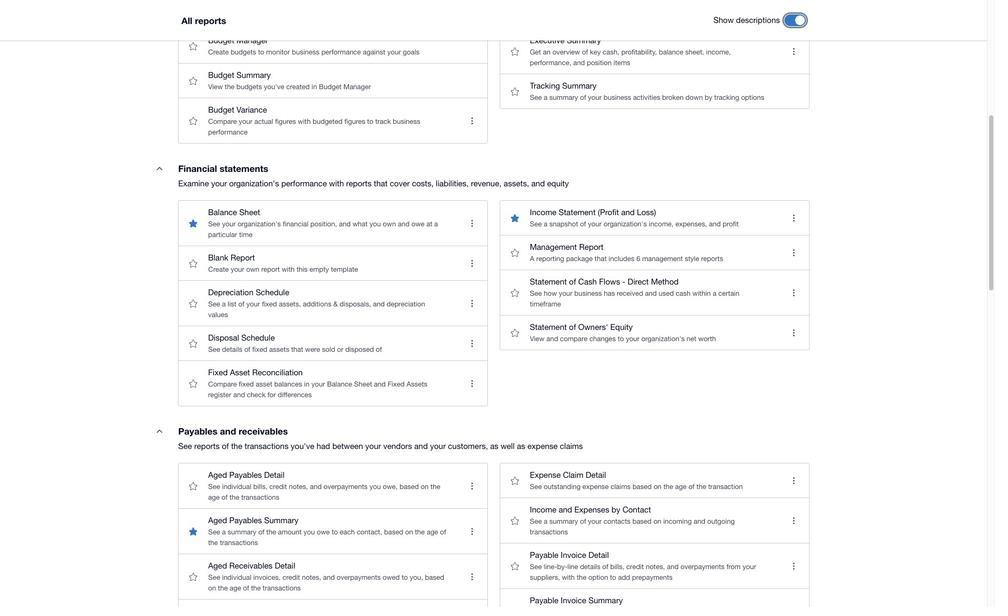 Task type: locate. For each thing, give the bounding box(es) containing it.
1 horizontal spatial income,
[[706, 48, 731, 56]]

favorite image for tracking summary
[[504, 81, 526, 102]]

0 horizontal spatial expense
[[528, 442, 558, 451]]

favorite image left suppliers,
[[504, 556, 526, 577]]

summary
[[567, 36, 601, 45], [237, 71, 271, 80], [562, 81, 597, 90], [264, 516, 299, 526], [589, 597, 623, 606]]

payable down suppliers,
[[530, 597, 559, 606]]

3 aged from the top
[[208, 562, 227, 571]]

1 vertical spatial you've
[[291, 442, 314, 451]]

compare down variance
[[208, 118, 237, 126]]

favorite image for blank
[[183, 253, 204, 274]]

summary inside tracking summary see a summary of your business activities broken down by tracking options
[[550, 94, 578, 102]]

0 vertical spatial income,
[[706, 48, 731, 56]]

fixed
[[208, 368, 228, 377], [388, 381, 405, 389]]

business right monitor
[[292, 48, 320, 56]]

aged receivables detail see individual invoices, credit notes, and overpayments owed to you, based on the age of the transactions
[[208, 562, 444, 593]]

income,
[[706, 48, 731, 56], [649, 220, 674, 228]]

fixed down asset in the left of the page
[[239, 381, 254, 389]]

schedule up "assets"
[[241, 334, 275, 343]]

0 vertical spatial summary
[[550, 94, 578, 102]]

tracking summary see a summary of your business activities broken down by tracking options
[[530, 81, 765, 102]]

1 vertical spatial balance
[[327, 381, 352, 389]]

reports right all
[[195, 15, 226, 26]]

disposal
[[208, 334, 239, 343]]

0 horizontal spatial that
[[291, 346, 303, 354]]

get left clearer
[[208, 13, 219, 21]]

1 horizontal spatial bills,
[[611, 563, 625, 572]]

organization's
[[229, 179, 279, 188], [238, 220, 281, 228], [604, 220, 647, 228], [642, 335, 685, 343]]

1 horizontal spatial you've
[[291, 442, 314, 451]]

1 individual from the top
[[222, 483, 251, 491]]

summary inside income and expenses by contact see a summary of your contacts based on incoming and outgoing transactions
[[550, 518, 578, 526]]

0 horizontal spatial get
[[208, 13, 219, 21]]

notes, up amount
[[289, 483, 308, 491]]

loss)
[[637, 208, 656, 217]]

1 vertical spatial individual
[[222, 574, 251, 582]]

invoice down line
[[561, 597, 587, 606]]

revenue,
[[471, 179, 502, 188]]

payables up receivables at left bottom
[[229, 516, 262, 526]]

income for income and expenses by contact
[[530, 506, 557, 515]]

to left the each on the bottom of page
[[332, 529, 338, 537]]

time
[[239, 231, 253, 239]]

your inside financial statements examine your organization's performance with reports that cover costs, liabilities, revenue, assets, and equity
[[211, 179, 227, 188]]

0 horizontal spatial cash
[[317, 13, 331, 21]]

based right "you,"
[[425, 574, 444, 582]]

asset
[[256, 381, 272, 389]]

0 vertical spatial credit
[[269, 483, 287, 491]]

1 vertical spatial report
[[231, 253, 255, 262]]

sheet down disposed
[[354, 381, 372, 389]]

1 vertical spatial create
[[208, 266, 229, 274]]

to left 'add'
[[610, 574, 616, 582]]

received
[[617, 290, 643, 298]]

balance inside fixed asset reconciliation compare fixed asset balances in your balance sheet and fixed assets register and check for differences
[[327, 381, 352, 389]]

of inside statement of cash flows - direct method see how your business has received and used cash within a certain timeframe
[[569, 277, 576, 287]]

transactions up line- at the right bottom of page
[[530, 529, 568, 537]]

0 vertical spatial sheet
[[239, 208, 260, 217]]

invoice inside payable invoice detail see line-by-line details of bills, credit notes, and overpayments from your suppliers, with the option to add prepayments
[[561, 551, 587, 560]]

tracking
[[715, 94, 740, 102]]

1 vertical spatial manager
[[344, 83, 371, 91]]

favorite image
[[504, 41, 526, 62], [183, 110, 204, 132], [183, 253, 204, 274], [504, 556, 526, 577]]

direct
[[628, 277, 649, 287]]

based
[[400, 483, 419, 491], [633, 483, 652, 491], [633, 518, 652, 526], [384, 529, 403, 537], [425, 574, 444, 582]]

on
[[421, 483, 429, 491], [654, 483, 662, 491], [654, 518, 662, 526], [405, 529, 413, 537], [208, 585, 216, 593]]

income inside income statement (profit and loss) see a snapshot of your organization's income, expenses, and profit
[[530, 208, 557, 217]]

summary inside tracking summary see a summary of your business activities broken down by tracking options
[[562, 81, 597, 90]]

favorite image for statement of owners' equity
[[504, 322, 526, 344]]

-
[[623, 277, 626, 287]]

style
[[685, 255, 700, 263]]

more options image for balances in your
[[462, 373, 483, 395]]

overpayments
[[324, 483, 368, 491], [681, 563, 725, 572], [337, 574, 381, 582]]

organization's inside statement of owners' equity view and compare changes to your organization's net worth
[[642, 335, 685, 343]]

you right 'what'
[[370, 220, 381, 228]]

owners'
[[578, 323, 608, 332]]

2 vertical spatial summary
[[228, 529, 257, 537]]

2 vertical spatial aged
[[208, 562, 227, 571]]

1 vertical spatial budgets
[[237, 83, 262, 91]]

payables right expand report group icon
[[178, 426, 218, 437]]

0 horizontal spatial you've
[[264, 83, 284, 91]]

schedule down report
[[256, 288, 289, 297]]

0 vertical spatial payable
[[530, 551, 559, 560]]

activities
[[633, 94, 660, 102]]

1 vertical spatial performance
[[208, 128, 248, 136]]

each
[[340, 529, 355, 537]]

cash,
[[603, 48, 620, 56]]

1 vertical spatial overpayments
[[681, 563, 725, 572]]

sheet up time
[[239, 208, 260, 217]]

1 as from the left
[[490, 442, 499, 451]]

performance
[[322, 48, 361, 56], [208, 128, 248, 136], [281, 179, 327, 188]]

that left cover
[[374, 179, 388, 188]]

statement inside statement of cash flows - direct method see how your business has received and used cash within a certain timeframe
[[530, 277, 567, 287]]

your right 'examine'
[[211, 179, 227, 188]]

owe left the each on the bottom of page
[[317, 529, 330, 537]]

0 vertical spatial overpayments
[[324, 483, 368, 491]]

bills,
[[253, 483, 268, 491], [611, 563, 625, 572]]

age inside aged payables summary see a summary of the amount you owe to each contact, based on the age of the transactions
[[427, 529, 438, 537]]

2 vertical spatial statement
[[530, 323, 567, 332]]

see inside balance sheet see your organization's financial position, and what you own and owe at a particular time
[[208, 220, 220, 228]]

expense inside payables and receivables see reports of the transactions you've had between your vendors and your customers, as well as expense claims
[[528, 442, 558, 451]]

transactions
[[245, 442, 289, 451], [241, 494, 279, 502], [530, 529, 568, 537], [220, 539, 258, 547], [263, 585, 301, 593]]

depreciation
[[208, 288, 254, 297]]

0 horizontal spatial balance
[[208, 208, 237, 217]]

balance inside balance sheet see your organization's financial position, and what you own and owe at a particular time
[[208, 208, 237, 217]]

summary inside aged payables summary see a summary of the amount you owe to each contact, based on the age of the transactions
[[228, 529, 257, 537]]

manager down against
[[344, 83, 371, 91]]

2 invoice from the top
[[561, 597, 587, 606]]

invoice for summary
[[561, 597, 587, 606]]

2 individual from the top
[[222, 574, 251, 582]]

summary up receivables at left bottom
[[228, 529, 257, 537]]

income, for executive summary
[[706, 48, 731, 56]]

income, right sheet,
[[706, 48, 731, 56]]

see inside income and expenses by contact see a summary of your contacts based on incoming and outgoing transactions
[[530, 518, 542, 526]]

your inside statement of cash flows - direct method see how your business has received and used cash within a certain timeframe
[[559, 290, 573, 298]]

0 vertical spatial individual
[[222, 483, 251, 491]]

1 horizontal spatial fixed
[[388, 381, 405, 389]]

create
[[208, 48, 229, 56], [208, 266, 229, 274]]

your right list
[[246, 300, 260, 308]]

profit
[[723, 220, 739, 228]]

0 vertical spatial notes,
[[289, 483, 308, 491]]

0 vertical spatial performance
[[322, 48, 361, 56]]

a inside tracking summary see a summary of your business activities broken down by tracking options
[[544, 94, 548, 102]]

fixed
[[262, 300, 277, 308], [252, 346, 267, 354], [239, 381, 254, 389]]

performance inside budget manager create budgets to monitor business performance against your goals
[[322, 48, 361, 56]]

options
[[741, 94, 765, 102]]

remove favorite image
[[504, 207, 526, 229], [183, 213, 204, 234], [183, 521, 204, 543]]

broken
[[662, 94, 684, 102]]

blank report create your own report with this empty template
[[208, 253, 358, 274]]

2 vertical spatial you
[[304, 529, 315, 537]]

of inside tracking summary see a summary of your business activities broken down by tracking options
[[580, 94, 586, 102]]

income, for income statement (profit and loss)
[[649, 220, 674, 228]]

reporting
[[537, 255, 564, 263]]

fixed left assets
[[388, 381, 405, 389]]

0 horizontal spatial details
[[222, 346, 242, 354]]

transactions down receivables
[[245, 442, 289, 451]]

of
[[273, 13, 279, 21], [582, 48, 588, 56], [580, 94, 586, 102], [580, 220, 586, 228], [569, 277, 576, 287], [238, 300, 245, 308], [569, 323, 576, 332], [244, 346, 250, 354], [376, 346, 382, 354], [222, 442, 229, 451], [689, 483, 695, 491], [222, 494, 228, 502], [580, 518, 586, 526], [258, 529, 265, 537], [440, 529, 446, 537], [603, 563, 609, 572], [243, 585, 249, 593]]

business inside tracking summary see a summary of your business activities broken down by tracking options
[[604, 94, 631, 102]]

get a clearer picture of your future cash flow link
[[178, 0, 487, 28]]

financial
[[283, 220, 309, 228]]

income, inside income statement (profit and loss) see a snapshot of your organization's income, expenses, and profit
[[649, 220, 674, 228]]

invoice
[[561, 551, 587, 560], [561, 597, 587, 606]]

1 vertical spatial get
[[530, 48, 541, 56]]

and left receivables
[[220, 426, 236, 437]]

payable for payable invoice summary
[[530, 597, 559, 606]]

more options image
[[462, 213, 483, 234], [462, 253, 483, 274], [783, 282, 805, 304], [462, 333, 483, 354], [462, 373, 483, 395], [783, 470, 805, 492], [783, 511, 805, 532], [462, 567, 483, 588]]

claims up claim
[[560, 442, 583, 451]]

create down all reports at top
[[208, 48, 229, 56]]

expenses
[[575, 506, 610, 515]]

summary up amount
[[264, 516, 299, 526]]

based up contact
[[633, 483, 652, 491]]

0 vertical spatial manager
[[237, 36, 268, 45]]

reports
[[195, 15, 226, 26], [346, 179, 372, 188], [701, 255, 723, 263], [194, 442, 220, 451]]

aged for aged payables detail
[[208, 471, 227, 480]]

budget
[[208, 36, 234, 45], [208, 71, 234, 80], [319, 83, 342, 91], [208, 105, 234, 114]]

individual inside aged payables detail see individual bills, credit notes, and overpayments you owe, based on the age of the transactions
[[222, 483, 251, 491]]

on inside aged receivables detail see individual invoices, credit notes, and overpayments owed to you, based on the age of the transactions
[[208, 585, 216, 593]]

summary down monitor
[[237, 71, 271, 80]]

1 vertical spatial view
[[530, 335, 545, 343]]

manager inside budget manager create budgets to monitor business performance against your goals
[[237, 36, 268, 45]]

transactions up amount
[[241, 494, 279, 502]]

overpayments for aged payables detail
[[324, 483, 368, 491]]

statement for cash
[[530, 277, 567, 287]]

owe left the at
[[412, 220, 425, 228]]

1 vertical spatial payables
[[229, 471, 262, 480]]

create for budget
[[208, 48, 229, 56]]

0 vertical spatial compare
[[208, 118, 237, 126]]

and inside the depreciation schedule see a list of your fixed assets, additions & disposals, and depreciation values
[[373, 300, 385, 308]]

view
[[208, 83, 223, 91], [530, 335, 545, 343]]

and left compare
[[547, 335, 558, 343]]

organization's left net on the bottom of page
[[642, 335, 685, 343]]

0 horizontal spatial manager
[[237, 36, 268, 45]]

see inside the depreciation schedule see a list of your fixed assets, additions & disposals, and depreciation values
[[208, 300, 220, 308]]

summary inside budget summary view the budgets you've created in budget manager
[[237, 71, 271, 80]]

details up option
[[580, 563, 601, 572]]

you inside balance sheet see your organization's financial position, and what you own and owe at a particular time
[[370, 220, 381, 228]]

with up balance sheet see your organization's financial position, and what you own and owe at a particular time on the left top of page
[[329, 179, 344, 188]]

contacts
[[604, 518, 631, 526]]

budget manager create budgets to monitor business performance against your goals
[[208, 36, 420, 56]]

0 vertical spatial schedule
[[256, 288, 289, 297]]

2 compare from the top
[[208, 381, 237, 389]]

based right owe,
[[400, 483, 419, 491]]

statement up snapshot
[[559, 208, 596, 217]]

1 invoice from the top
[[561, 551, 587, 560]]

schedule inside the disposal schedule see details of fixed assets that were sold or disposed of
[[241, 334, 275, 343]]

transactions down invoices,
[[263, 585, 301, 593]]

a inside the depreciation schedule see a list of your fixed assets, additions & disposals, and depreciation values
[[222, 300, 226, 308]]

notes, inside aged receivables detail see individual invoices, credit notes, and overpayments owed to you, based on the age of the transactions
[[302, 574, 321, 582]]

business right track
[[393, 118, 421, 126]]

0 vertical spatial aged
[[208, 471, 227, 480]]

2 income from the top
[[530, 506, 557, 515]]

1 vertical spatial sheet
[[354, 381, 372, 389]]

2 horizontal spatial that
[[595, 255, 607, 263]]

0 vertical spatial that
[[374, 179, 388, 188]]

overpayments left from at right
[[681, 563, 725, 572]]

balance up particular
[[208, 208, 237, 217]]

goals
[[403, 48, 420, 56]]

favorite image up financial
[[183, 110, 204, 132]]

budgets inside budget manager create budgets to monitor business performance against your goals
[[231, 48, 256, 56]]

your left the goals at the top left of page
[[387, 48, 401, 56]]

asset
[[230, 368, 250, 377]]

statement
[[559, 208, 596, 217], [530, 277, 567, 287], [530, 323, 567, 332]]

1 horizontal spatial report
[[579, 243, 604, 252]]

1 compare from the top
[[208, 118, 237, 126]]

0 vertical spatial report
[[579, 243, 604, 252]]

budgeted
[[313, 118, 343, 126]]

compare
[[208, 118, 237, 126], [208, 381, 237, 389]]

cash inside statement of cash flows - direct method see how your business has received and used cash within a certain timeframe
[[676, 290, 691, 298]]

includes
[[609, 255, 635, 263]]

0 vertical spatial owe
[[412, 220, 425, 228]]

balance
[[208, 208, 237, 217], [327, 381, 352, 389]]

2 vertical spatial that
[[291, 346, 303, 354]]

of inside the depreciation schedule see a list of your fixed assets, additions & disposals, and depreciation values
[[238, 300, 245, 308]]

0 vertical spatial expense
[[528, 442, 558, 451]]

2 vertical spatial payables
[[229, 516, 262, 526]]

performance inside financial statements examine your organization's performance with reports that cover costs, liabilities, revenue, assets, and equity
[[281, 179, 327, 188]]

budget inside budget variance compare your actual figures with budgeted figures to track business performance
[[208, 105, 234, 114]]

business down cash
[[575, 290, 602, 298]]

1 vertical spatial summary
[[550, 518, 578, 526]]

0 vertical spatial fixed
[[208, 368, 228, 377]]

favorite image for aged payables detail
[[183, 476, 204, 497]]

disposals,
[[340, 300, 371, 308]]

fixed inside fixed asset reconciliation compare fixed asset balances in your balance sheet and fixed assets register and check for differences
[[239, 381, 254, 389]]

owe inside aged payables summary see a summary of the amount you owe to each contact, based on the age of the transactions
[[317, 529, 330, 537]]

and up prepayments
[[667, 563, 679, 572]]

your down position
[[588, 94, 602, 102]]

organization's inside income statement (profit and loss) see a snapshot of your organization's income, expenses, and profit
[[604, 220, 647, 228]]

compare inside fixed asset reconciliation compare fixed asset balances in your balance sheet and fixed assets register and check for differences
[[208, 381, 237, 389]]

report inside management report a reporting package that includes 6 management style reports
[[579, 243, 604, 252]]

claims up contact
[[611, 483, 631, 491]]

credit for aged payables detail
[[269, 483, 287, 491]]

1 vertical spatial claims
[[611, 483, 631, 491]]

0 horizontal spatial by
[[612, 506, 621, 515]]

individual inside aged receivables detail see individual invoices, credit notes, and overpayments owed to you, based on the age of the transactions
[[222, 574, 251, 582]]

0 vertical spatial fixed
[[262, 300, 277, 308]]

your inside blank report create your own report with this empty template
[[231, 266, 244, 274]]

1 vertical spatial credit
[[627, 563, 644, 572]]

monitor
[[266, 48, 290, 56]]

report for blank report
[[231, 253, 255, 262]]

1 horizontal spatial cash
[[676, 290, 691, 298]]

detail for expense claim detail
[[586, 471, 606, 480]]

credit up 'add'
[[627, 563, 644, 572]]

1 vertical spatial schedule
[[241, 334, 275, 343]]

1 vertical spatial fixed
[[252, 346, 267, 354]]

0 horizontal spatial income,
[[649, 220, 674, 228]]

by right down
[[705, 94, 713, 102]]

summary inside 'executive summary get an overview of key cash, profitability, balance sheet, income, performance, and position items'
[[567, 36, 601, 45]]

statement of owners' equity view and compare changes to your organization's net worth
[[530, 323, 716, 343]]

your
[[281, 13, 295, 21], [387, 48, 401, 56], [588, 94, 602, 102], [239, 118, 253, 126], [211, 179, 227, 188], [222, 220, 236, 228], [588, 220, 602, 228], [231, 266, 244, 274], [559, 290, 573, 298], [246, 300, 260, 308], [626, 335, 640, 343], [365, 442, 381, 451], [430, 442, 446, 451], [588, 518, 602, 526], [743, 563, 757, 572]]

1 vertical spatial notes,
[[646, 563, 665, 572]]

business left activities
[[604, 94, 631, 102]]

you've left had
[[291, 442, 314, 451]]

0 horizontal spatial report
[[231, 253, 255, 262]]

your up depreciation
[[231, 266, 244, 274]]

overpayments left owed
[[337, 574, 381, 582]]

0 horizontal spatial as
[[490, 442, 499, 451]]

favorite image left the blank
[[183, 253, 204, 274]]

sheet,
[[686, 48, 704, 56]]

snapshot
[[550, 220, 578, 228]]

or
[[337, 346, 344, 354]]

outgoing
[[708, 518, 735, 526]]

budget for budget manager
[[208, 36, 234, 45]]

1 vertical spatial payable
[[530, 597, 559, 606]]

a inside income and expenses by contact see a summary of your contacts based on incoming and outgoing transactions
[[544, 518, 548, 526]]

you've inside budget summary view the budgets you've created in budget manager
[[264, 83, 284, 91]]

1 horizontal spatial by
[[705, 94, 713, 102]]

and left outgoing
[[694, 518, 706, 526]]

1 horizontal spatial manager
[[344, 83, 371, 91]]

and left 'equity'
[[532, 179, 545, 188]]

1 payable from the top
[[530, 551, 559, 560]]

1 vertical spatial that
[[595, 255, 607, 263]]

2 figures from the left
[[345, 118, 365, 126]]

with left budgeted
[[298, 118, 311, 126]]

that left were
[[291, 346, 303, 354]]

balance down the or
[[327, 381, 352, 389]]

favorite image
[[183, 35, 204, 57], [183, 70, 204, 91], [504, 81, 526, 102], [504, 242, 526, 264], [504, 282, 526, 304], [183, 293, 204, 314], [504, 322, 526, 344], [183, 333, 204, 354], [183, 373, 204, 395], [504, 470, 526, 492], [183, 476, 204, 497], [504, 511, 526, 532], [183, 567, 204, 588]]

reports up 'what'
[[346, 179, 372, 188]]

credit up amount
[[269, 483, 287, 491]]

summary down option
[[589, 597, 623, 606]]

1 horizontal spatial view
[[530, 335, 545, 343]]

based right contact,
[[384, 529, 403, 537]]

0 vertical spatial invoice
[[561, 551, 587, 560]]

age inside aged payables detail see individual bills, credit notes, and overpayments you owe, based on the age of the transactions
[[208, 494, 220, 502]]

0 vertical spatial bills,
[[253, 483, 268, 491]]

fixed down report
[[262, 300, 277, 308]]

based inside aged payables detail see individual bills, credit notes, and overpayments you owe, based on the age of the transactions
[[400, 483, 419, 491]]

descriptions
[[736, 16, 780, 25]]

1 vertical spatial own
[[246, 266, 259, 274]]

1 create from the top
[[208, 48, 229, 56]]

0 horizontal spatial claims
[[560, 442, 583, 451]]

fixed inside the depreciation schedule see a list of your fixed assets, additions & disposals, and depreciation values
[[262, 300, 277, 308]]

1 aged from the top
[[208, 471, 227, 480]]

1 horizontal spatial details
[[580, 563, 601, 572]]

2 payable from the top
[[530, 597, 559, 606]]

your down (profit
[[588, 220, 602, 228]]

see inside aged payables summary see a summary of the amount you owe to each contact, based on the age of the transactions
[[208, 529, 220, 537]]

payable
[[530, 551, 559, 560], [530, 597, 559, 606]]

your down the expenses
[[588, 518, 602, 526]]

1 income from the top
[[530, 208, 557, 217]]

claims
[[560, 442, 583, 451], [611, 483, 631, 491]]

that left includes
[[595, 255, 607, 263]]

1 vertical spatial invoice
[[561, 597, 587, 606]]

payables
[[178, 426, 218, 437], [229, 471, 262, 480], [229, 516, 262, 526]]

sheet inside fixed asset reconciliation compare fixed asset balances in your balance sheet and fixed assets register and check for differences
[[354, 381, 372, 389]]

and inside aged payables detail see individual bills, credit notes, and overpayments you owe, based on the age of the transactions
[[310, 483, 322, 491]]

0 vertical spatial by
[[705, 94, 713, 102]]

budgets up variance
[[237, 83, 262, 91]]

0 vertical spatial balance
[[208, 208, 237, 217]]

1 vertical spatial details
[[580, 563, 601, 572]]

by inside income and expenses by contact see a summary of your contacts based on incoming and outgoing transactions
[[612, 506, 621, 515]]

liabilities,
[[436, 179, 469, 188]]

your down variance
[[239, 118, 253, 126]]

1 vertical spatial you
[[370, 483, 381, 491]]

1 vertical spatial income
[[530, 506, 557, 515]]

credit right invoices,
[[283, 574, 300, 582]]

your up particular
[[222, 220, 236, 228]]

overpayments down between
[[324, 483, 368, 491]]

on inside aged payables detail see individual bills, credit notes, and overpayments you owe, based on the age of the transactions
[[421, 483, 429, 491]]

2 create from the top
[[208, 266, 229, 274]]

2 vertical spatial fixed
[[239, 381, 254, 389]]

payables for aged payables summary
[[229, 516, 262, 526]]

summary down position
[[562, 81, 597, 90]]

payable up line- at the right bottom of page
[[530, 551, 559, 560]]

favorite image for executive
[[504, 41, 526, 62]]

that
[[374, 179, 388, 188], [595, 255, 607, 263], [291, 346, 303, 354]]

0 horizontal spatial figures
[[275, 118, 296, 126]]

more options image for depreciation schedule
[[462, 293, 483, 314]]

by up contacts
[[612, 506, 621, 515]]

1 vertical spatial statement
[[530, 277, 567, 287]]

1 horizontal spatial expense
[[583, 483, 609, 491]]

schedule for disposal schedule
[[241, 334, 275, 343]]

assets, additions
[[279, 300, 332, 308]]

fixed left "assets"
[[252, 346, 267, 354]]

individual for receivables
[[222, 574, 251, 582]]

more options image for position,
[[462, 213, 483, 234]]

reports right style
[[701, 255, 723, 263]]

favorite image left an
[[504, 41, 526, 62]]

1 figures from the left
[[275, 118, 296, 126]]

business inside budget manager create budgets to monitor business performance against your goals
[[292, 48, 320, 56]]

to inside budget variance compare your actual figures with budgeted figures to track business performance
[[367, 118, 374, 126]]

1 vertical spatial owe
[[317, 529, 330, 537]]

you right amount
[[304, 529, 315, 537]]

expenses,
[[676, 220, 707, 228]]

your inside income statement (profit and loss) see a snapshot of your organization's income, expenses, and profit
[[588, 220, 602, 228]]

detail up option
[[589, 551, 609, 560]]

more options image
[[783, 41, 805, 62], [462, 110, 483, 132], [783, 207, 805, 229], [783, 242, 805, 264], [462, 293, 483, 314], [783, 322, 805, 344], [462, 476, 483, 497], [462, 521, 483, 543], [783, 556, 805, 577]]

your right from at right
[[743, 563, 757, 572]]

aged for aged payables summary
[[208, 516, 227, 526]]

0 horizontal spatial own
[[246, 266, 259, 274]]

detail for payable invoice detail
[[589, 551, 609, 560]]

and inside statement of owners' equity view and compare changes to your organization's net worth
[[547, 335, 558, 343]]

to inside budget manager create budgets to monitor business performance against your goals
[[258, 48, 264, 56]]

more options image for with
[[462, 253, 483, 274]]

you for balance sheet
[[370, 220, 381, 228]]

worth
[[699, 335, 716, 343]]

0 horizontal spatial owe
[[317, 529, 330, 537]]

you inside aged payables detail see individual bills, credit notes, and overpayments you owe, based on the age of the transactions
[[370, 483, 381, 491]]

report for management report
[[579, 243, 604, 252]]

and down had
[[310, 483, 322, 491]]

notes, inside aged payables detail see individual bills, credit notes, and overpayments you owe, based on the age of the transactions
[[289, 483, 308, 491]]

and right disposals,
[[373, 300, 385, 308]]

income inside income and expenses by contact see a summary of your contacts based on incoming and outgoing transactions
[[530, 506, 557, 515]]

flows
[[599, 277, 620, 287]]

1 horizontal spatial balance
[[327, 381, 352, 389]]

your inside tracking summary see a summary of your business activities broken down by tracking options
[[588, 94, 602, 102]]

individual
[[222, 483, 251, 491], [222, 574, 251, 582]]

2 vertical spatial notes,
[[302, 574, 321, 582]]

remove favorite image for income
[[504, 207, 526, 229]]

2 vertical spatial performance
[[281, 179, 327, 188]]

schedule inside the depreciation schedule see a list of your fixed assets, additions & disposals, and depreciation values
[[256, 288, 289, 297]]

owe
[[412, 220, 425, 228], [317, 529, 330, 537]]

1 vertical spatial aged
[[208, 516, 227, 526]]

see inside the expense claim detail see outstanding expense claims based on the age of the transaction
[[530, 483, 542, 491]]

track
[[375, 118, 391, 126]]

that inside financial statements examine your organization's performance with reports that cover costs, liabilities, revenue, assets, and equity
[[374, 179, 388, 188]]

organization's down (profit
[[604, 220, 647, 228]]

report inside blank report create your own report with this empty template
[[231, 253, 255, 262]]

1 horizontal spatial figures
[[345, 118, 365, 126]]

0 vertical spatial budgets
[[231, 48, 256, 56]]

invoice up line
[[561, 551, 587, 560]]

1 vertical spatial by
[[612, 506, 621, 515]]

1 horizontal spatial get
[[530, 48, 541, 56]]

0 vertical spatial cash
[[317, 13, 331, 21]]

summary down tracking
[[550, 94, 578, 102]]

own
[[383, 220, 396, 228], [246, 266, 259, 274]]

template
[[331, 266, 358, 274]]

balances in your
[[274, 381, 325, 389]]

blank
[[208, 253, 228, 262]]

1 vertical spatial cash
[[676, 290, 691, 298]]

payables down receivables
[[229, 471, 262, 480]]

0 vertical spatial you've
[[264, 83, 284, 91]]

and left used
[[645, 290, 657, 298]]

favorite image for income and expenses by contact
[[504, 511, 526, 532]]

2 aged from the top
[[208, 516, 227, 526]]

favorite image for budget summary
[[183, 70, 204, 91]]

your right how
[[559, 290, 573, 298]]

1 vertical spatial income,
[[649, 220, 674, 228]]

to left "you,"
[[402, 574, 408, 582]]

2 vertical spatial credit
[[283, 574, 300, 582]]

expand report group image
[[149, 158, 170, 179]]

outstanding
[[544, 483, 581, 491]]

0 vertical spatial income
[[530, 208, 557, 217]]

invoices,
[[253, 574, 281, 582]]



Task type: describe. For each thing, give the bounding box(es) containing it.
how
[[544, 290, 557, 298]]

expense
[[530, 471, 561, 480]]

from
[[727, 563, 741, 572]]

notes, for aged receivables detail
[[302, 574, 321, 582]]

favorite image for aged receivables detail
[[183, 567, 204, 588]]

with inside payable invoice detail see line-by-line details of bills, credit notes, and overpayments from your suppliers, with the option to add prepayments
[[562, 574, 575, 582]]

budgets inside budget summary view the budgets you've created in budget manager
[[237, 83, 262, 91]]

payable invoice summary link
[[500, 589, 809, 608]]

picture
[[250, 13, 271, 21]]

customers,
[[448, 442, 488, 451]]

assets,
[[504, 179, 529, 188]]

against
[[363, 48, 385, 56]]

fixed asset reconciliation compare fixed asset balances in your balance sheet and fixed assets register and check for differences
[[208, 368, 428, 399]]

age inside the expense claim detail see outstanding expense claims based on the age of the transaction
[[675, 483, 687, 491]]

more options image for executive summary
[[783, 41, 805, 62]]

statement for owners'
[[530, 323, 567, 332]]

equity
[[611, 323, 633, 332]]

income and expenses by contact see a summary of your contacts based on incoming and outgoing transactions
[[530, 506, 735, 537]]

of inside payable invoice detail see line-by-line details of bills, credit notes, and overpayments from your suppliers, with the option to add prepayments
[[603, 563, 609, 572]]

income for income statement (profit and loss)
[[530, 208, 557, 217]]

your inside balance sheet see your organization's financial position, and what you own and owe at a particular time
[[222, 220, 236, 228]]

more options image for payable invoice detail
[[783, 556, 805, 577]]

equity
[[547, 179, 569, 188]]

for
[[268, 391, 276, 399]]

owed
[[383, 574, 400, 582]]

management report a reporting package that includes 6 management style reports
[[530, 243, 723, 263]]

transactions inside income and expenses by contact see a summary of your contacts based on incoming and outgoing transactions
[[530, 529, 568, 537]]

budget variance compare your actual figures with budgeted figures to track business performance
[[208, 105, 421, 136]]

and inside aged receivables detail see individual invoices, credit notes, and overpayments owed to you, based on the age of the transactions
[[323, 574, 335, 582]]

your left the customers,
[[430, 442, 446, 451]]

see inside statement of cash flows - direct method see how your business has received and used cash within a certain timeframe
[[530, 290, 542, 298]]

has
[[604, 290, 615, 298]]

your left vendors
[[365, 442, 381, 451]]

all
[[182, 15, 192, 26]]

and left the profit
[[709, 220, 721, 228]]

incoming
[[664, 518, 692, 526]]

summary for budget summary
[[237, 71, 271, 80]]

empty
[[310, 266, 329, 274]]

financial statements examine your organization's performance with reports that cover costs, liabilities, revenue, assets, and equity
[[178, 163, 569, 188]]

organization's inside balance sheet see your organization's financial position, and what you own and owe at a particular time
[[238, 220, 281, 228]]

performance inside budget variance compare your actual figures with budgeted figures to track business performance
[[208, 128, 248, 136]]

claims inside payables and receivables see reports of the transactions you've had between your vendors and your customers, as well as expense claims
[[560, 442, 583, 451]]

more options image for statement of owners' equity
[[783, 322, 805, 344]]

details inside payable invoice detail see line-by-line details of bills, credit notes, and overpayments from your suppliers, with the option to add prepayments
[[580, 563, 601, 572]]

of inside aged receivables detail see individual invoices, credit notes, and overpayments owed to you, based on the age of the transactions
[[243, 585, 249, 593]]

sold
[[322, 346, 335, 354]]

get inside 'executive summary get an overview of key cash, profitability, balance sheet, income, performance, and position items'
[[530, 48, 541, 56]]

expense claim detail see outstanding expense claims based on the age of the transaction
[[530, 471, 743, 491]]

budget for budget summary
[[208, 71, 234, 80]]

budget summary view the budgets you've created in budget manager
[[208, 71, 371, 91]]

disposed
[[345, 346, 374, 354]]

on inside the expense claim detail see outstanding expense claims based on the age of the transaction
[[654, 483, 662, 491]]

credit inside payable invoice detail see line-by-line details of bills, credit notes, and overpayments from your suppliers, with the option to add prepayments
[[627, 563, 644, 572]]

6
[[637, 255, 641, 263]]

certain
[[719, 290, 740, 298]]

with for statements
[[329, 179, 344, 188]]

the inside payables and receivables see reports of the transactions you've had between your vendors and your customers, as well as expense claims
[[231, 442, 242, 451]]

bills, inside payable invoice detail see line-by-line details of bills, credit notes, and overpayments from your suppliers, with the option to add prepayments
[[611, 563, 625, 572]]

based inside income and expenses by contact see a summary of your contacts based on incoming and outgoing transactions
[[633, 518, 652, 526]]

timeframe
[[530, 300, 561, 308]]

that inside management report a reporting package that includes 6 management style reports
[[595, 255, 607, 263]]

of inside income and expenses by contact see a summary of your contacts based on incoming and outgoing transactions
[[580, 518, 586, 526]]

remove favorite image for aged
[[183, 521, 204, 543]]

owe inside balance sheet see your organization's financial position, and what you own and owe at a particular time
[[412, 220, 425, 228]]

of inside 'executive summary get an overview of key cash, profitability, balance sheet, income, performance, and position items'
[[582, 48, 588, 56]]

amount
[[278, 529, 302, 537]]

executive
[[530, 36, 565, 45]]

your inside income and expenses by contact see a summary of your contacts based on incoming and outgoing transactions
[[588, 518, 602, 526]]

favorite image for disposal schedule
[[183, 333, 204, 354]]

your left future
[[281, 13, 295, 21]]

1 vertical spatial fixed
[[388, 381, 405, 389]]

and left 'what'
[[339, 220, 351, 228]]

more options image for budget variance
[[462, 110, 483, 132]]

compare inside budget variance compare your actual figures with budgeted figures to track business performance
[[208, 118, 237, 126]]

age inside aged receivables detail see individual invoices, credit notes, and overpayments owed to you, based on the age of the transactions
[[230, 585, 241, 593]]

income statement (profit and loss) see a snapshot of your organization's income, expenses, and profit
[[530, 208, 739, 228]]

detail for aged receivables detail
[[275, 562, 295, 571]]

of inside payables and receivables see reports of the transactions you've had between your vendors and your customers, as well as expense claims
[[222, 442, 229, 451]]

payables inside payables and receivables see reports of the transactions you've had between your vendors and your customers, as well as expense claims
[[178, 426, 218, 437]]

to inside aged receivables detail see individual invoices, credit notes, and overpayments owed to you, based on the age of the transactions
[[402, 574, 408, 582]]

a
[[530, 255, 535, 263]]

favorite image for budget
[[183, 110, 204, 132]]

payable for payable invoice detail see line-by-line details of bills, credit notes, and overpayments from your suppliers, with the option to add prepayments
[[530, 551, 559, 560]]

schedule for depreciation schedule
[[256, 288, 289, 297]]

see inside payable invoice detail see line-by-line details of bills, credit notes, and overpayments from your suppliers, with the option to add prepayments
[[530, 563, 542, 572]]

aged payables detail see individual bills, credit notes, and overpayments you owe, based on the age of the transactions
[[208, 471, 440, 502]]

and down outstanding
[[559, 506, 572, 515]]

management
[[530, 243, 577, 252]]

see inside aged receivables detail see individual invoices, credit notes, and overpayments owed to you, based on the age of the transactions
[[208, 574, 220, 582]]

details inside the disposal schedule see details of fixed assets that were sold or disposed of
[[222, 346, 242, 354]]

2 as from the left
[[517, 442, 525, 451]]

to inside payable invoice detail see line-by-line details of bills, credit notes, and overpayments from your suppliers, with the option to add prepayments
[[610, 574, 616, 582]]

favorite image for management report
[[504, 242, 526, 264]]

this
[[297, 266, 308, 274]]

see inside income statement (profit and loss) see a snapshot of your organization's income, expenses, and profit
[[530, 220, 542, 228]]

that inside the disposal schedule see details of fixed assets that were sold or disposed of
[[291, 346, 303, 354]]

actual
[[254, 118, 273, 126]]

sheet inside balance sheet see your organization's financial position, and what you own and owe at a particular time
[[239, 208, 260, 217]]

organization's inside financial statements examine your organization's performance with reports that cover costs, liabilities, revenue, assets, and equity
[[229, 179, 279, 188]]

receivables
[[229, 562, 273, 571]]

notes, inside payable invoice detail see line-by-line details of bills, credit notes, and overpayments from your suppliers, with the option to add prepayments
[[646, 563, 665, 572]]

with for variance
[[298, 118, 311, 126]]

create for blank
[[208, 266, 229, 274]]

disposal schedule see details of fixed assets that were sold or disposed of
[[208, 334, 382, 354]]

well
[[501, 442, 515, 451]]

business inside budget variance compare your actual figures with budgeted figures to track business performance
[[393, 118, 421, 126]]

remove favorite image for balance
[[183, 213, 204, 234]]

examine
[[178, 179, 209, 188]]

your inside the depreciation schedule see a list of your fixed assets, additions & disposals, and depreciation values
[[246, 300, 260, 308]]

more options image for aged payables detail
[[462, 476, 483, 497]]

favorite image for budget manager
[[183, 35, 204, 57]]

financial
[[178, 163, 217, 174]]

(profit
[[598, 208, 619, 217]]

suppliers,
[[530, 574, 560, 582]]

and right vendors
[[414, 442, 428, 451]]

owe,
[[383, 483, 398, 491]]

you for aged payables summary
[[304, 529, 315, 537]]

view inside statement of owners' equity view and compare changes to your organization's net worth
[[530, 335, 545, 343]]

by-
[[557, 563, 568, 572]]

payable invoice summary
[[530, 597, 623, 606]]

claim
[[563, 471, 584, 480]]

the inside budget summary view the budgets you've created in budget manager
[[225, 83, 235, 91]]

by inside tracking summary see a summary of your business activities broken down by tracking options
[[705, 94, 713, 102]]

summary for tracking summary
[[562, 81, 597, 90]]

balance sheet see your organization's financial position, and what you own and owe at a particular time
[[208, 208, 438, 239]]

transactions inside aged payables summary see a summary of the amount you owe to each contact, based on the age of the transactions
[[220, 539, 258, 547]]

budget for budget variance
[[208, 105, 234, 114]]

expense inside the expense claim detail see outstanding expense claims based on the age of the transaction
[[583, 483, 609, 491]]

expand report group image
[[149, 421, 170, 442]]

you,
[[410, 574, 423, 582]]

reports inside payables and receivables see reports of the transactions you've had between your vendors and your customers, as well as expense claims
[[194, 442, 220, 451]]

used
[[659, 290, 674, 298]]

contact
[[623, 506, 651, 515]]

favorite image for payable
[[504, 556, 526, 577]]

more options image for claims
[[783, 470, 805, 492]]

more options image for aged payables summary
[[462, 521, 483, 543]]

credit for aged receivables detail
[[283, 574, 300, 582]]

prepayments
[[632, 574, 673, 582]]

payable invoice detail see line-by-line details of bills, credit notes, and overpayments from your suppliers, with the option to add prepayments
[[530, 551, 757, 582]]

and left "loss)" on the right of the page
[[621, 208, 635, 217]]

invoice for detail
[[561, 551, 587, 560]]

0 vertical spatial get
[[208, 13, 219, 21]]

detail for aged payables detail
[[264, 471, 285, 480]]

costs,
[[412, 179, 434, 188]]

depreciation schedule see a list of your fixed assets, additions & disposals, and depreciation values
[[208, 288, 425, 319]]

based inside aged payables summary see a summary of the amount you owe to each contact, based on the age of the transactions
[[384, 529, 403, 537]]

overpayments for aged receivables detail
[[337, 574, 381, 582]]

of inside income statement (profit and loss) see a snapshot of your organization's income, expenses, and profit
[[580, 220, 586, 228]]

and inside fixed asset reconciliation compare fixed asset balances in your balance sheet and fixed assets register and check for differences
[[374, 381, 386, 389]]

and inside 'executive summary get an overview of key cash, profitability, balance sheet, income, performance, and position items'
[[573, 59, 585, 67]]

compare
[[560, 335, 588, 343]]

show
[[714, 16, 734, 25]]

to inside aged payables summary see a summary of the amount you owe to each contact, based on the age of the transactions
[[332, 529, 338, 537]]

favorite image for expense claim detail
[[504, 470, 526, 492]]

payables for aged payables detail
[[229, 471, 262, 480]]

transactions inside aged receivables detail see individual invoices, credit notes, and overpayments owed to you, based on the age of the transactions
[[263, 585, 301, 593]]

line-
[[544, 563, 557, 572]]

management
[[642, 255, 683, 263]]

and left the at
[[398, 220, 410, 228]]

aged for aged receivables detail
[[208, 562, 227, 571]]

and inside payable invoice detail see line-by-line details of bills, credit notes, and overpayments from your suppliers, with the option to add prepayments
[[667, 563, 679, 572]]

a inside aged payables summary see a summary of the amount you owe to each contact, based on the age of the transactions
[[222, 529, 226, 537]]

add
[[618, 574, 630, 582]]

check
[[247, 391, 266, 399]]

of inside the expense claim detail see outstanding expense claims based on the age of the transaction
[[689, 483, 695, 491]]

in
[[312, 83, 317, 91]]

favorite image for fixed asset reconciliation
[[183, 373, 204, 395]]

down
[[686, 94, 703, 102]]

more options image for credit
[[462, 567, 483, 588]]

reconciliation
[[252, 368, 303, 377]]

summary for executive summary
[[567, 36, 601, 45]]

a inside statement of cash flows - direct method see how your business has received and used cash within a certain timeframe
[[713, 290, 717, 298]]

statement of cash flows - direct method see how your business has received and used cash within a certain timeframe
[[530, 277, 740, 308]]

claims inside the expense claim detail see outstanding expense claims based on the age of the transaction
[[611, 483, 631, 491]]

what
[[353, 220, 368, 228]]

more options image for method
[[783, 282, 805, 304]]

the inside payable invoice detail see line-by-line details of bills, credit notes, and overpayments from your suppliers, with the option to add prepayments
[[577, 574, 587, 582]]

transactions inside aged payables detail see individual bills, credit notes, and overpayments you owe, based on the age of the transactions
[[241, 494, 279, 502]]

more options image for assets
[[462, 333, 483, 354]]

balance
[[659, 48, 684, 56]]

and inside financial statements examine your organization's performance with reports that cover costs, liabilities, revenue, assets, and equity
[[532, 179, 545, 188]]

were
[[305, 346, 320, 354]]

notes, for aged payables detail
[[289, 483, 308, 491]]

transactions inside payables and receivables see reports of the transactions you've had between your vendors and your customers, as well as expense claims
[[245, 442, 289, 451]]

you've inside payables and receivables see reports of the transactions you've had between your vendors and your customers, as well as expense claims
[[291, 442, 314, 451]]

based inside aged receivables detail see individual invoices, credit notes, and overpayments owed to you, based on the age of the transactions
[[425, 574, 444, 582]]

items
[[614, 59, 631, 67]]

receivables
[[239, 426, 288, 437]]

bills, inside aged payables detail see individual bills, credit notes, and overpayments you owe, based on the age of the transactions
[[253, 483, 268, 491]]

based inside the expense claim detail see outstanding expense claims based on the age of the transaction
[[633, 483, 652, 491]]

see inside tracking summary see a summary of your business activities broken down by tracking options
[[530, 94, 542, 102]]

your inside budget variance compare your actual figures with budgeted figures to track business performance
[[239, 118, 253, 126]]

future
[[297, 13, 315, 21]]

profitability,
[[622, 48, 657, 56]]

executive summary get an overview of key cash, profitability, balance sheet, income, performance, and position items
[[530, 36, 731, 67]]

more options image for income statement (profit and loss)
[[783, 207, 805, 229]]

more options image for a
[[783, 511, 805, 532]]

your inside statement of owners' equity view and compare changes to your organization's net worth
[[626, 335, 640, 343]]

on inside income and expenses by contact see a summary of your contacts based on incoming and outgoing transactions
[[654, 518, 662, 526]]

reports inside financial statements examine your organization's performance with reports that cover costs, liabilities, revenue, assets, and equity
[[346, 179, 372, 188]]

own inside blank report create your own report with this empty template
[[246, 266, 259, 274]]

favorite image for depreciation schedule
[[183, 293, 204, 314]]

particular
[[208, 231, 237, 239]]

a inside balance sheet see your organization's financial position, and what you own and owe at a particular time
[[434, 220, 438, 228]]

with for report
[[282, 266, 295, 274]]

reports inside management report a reporting package that includes 6 management style reports
[[701, 255, 723, 263]]

your inside payable invoice detail see line-by-line details of bills, credit notes, and overpayments from your suppliers, with the option to add prepayments
[[743, 563, 757, 572]]

fixed inside the disposal schedule see details of fixed assets that were sold or disposed of
[[252, 346, 267, 354]]

key
[[590, 48, 601, 56]]

business inside statement of cash flows - direct method see how your business has received and used cash within a certain timeframe
[[575, 290, 602, 298]]

manager inside budget summary view the budgets you've created in budget manager
[[344, 83, 371, 91]]

individual for payables
[[222, 483, 251, 491]]

register and
[[208, 391, 245, 399]]

favorite image for statement of cash flows - direct method
[[504, 282, 526, 304]]

more options image for management report
[[783, 242, 805, 264]]

an
[[543, 48, 551, 56]]



Task type: vqa. For each thing, say whether or not it's contained in the screenshot.
Executive on the top right
yes



